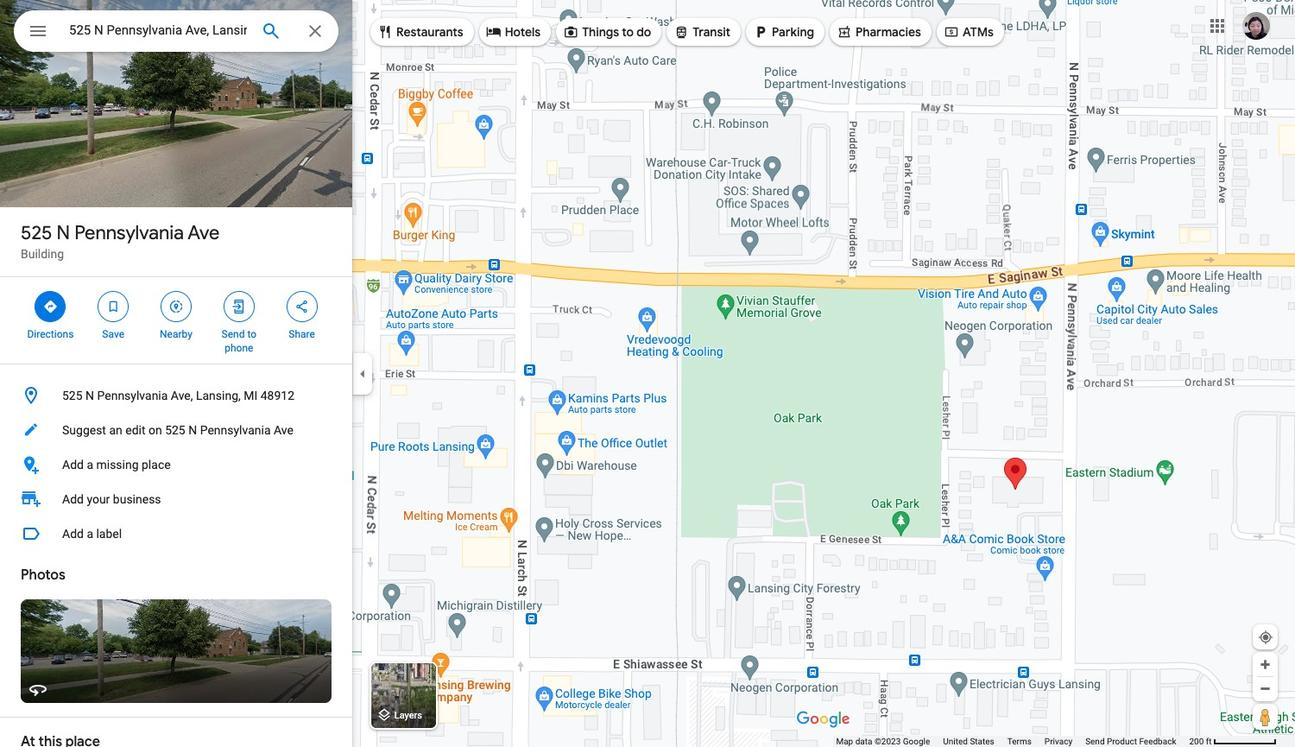 Task type: locate. For each thing, give the bounding box(es) containing it.
building
[[21, 247, 64, 261]]

send up the phone
[[222, 328, 245, 340]]

0 vertical spatial n
[[57, 221, 70, 245]]

1 add from the top
[[62, 458, 84, 472]]

0 vertical spatial a
[[87, 458, 93, 472]]


[[837, 22, 853, 41]]

0 horizontal spatial n
[[57, 221, 70, 245]]

525
[[21, 221, 52, 245], [62, 389, 83, 403], [165, 423, 186, 437]]

pennsylvania
[[74, 221, 184, 245], [97, 389, 168, 403], [200, 423, 271, 437]]

add inside button
[[62, 458, 84, 472]]

1 vertical spatial to
[[247, 328, 257, 340]]

collapse side panel image
[[353, 364, 372, 383]]

n for ave
[[57, 221, 70, 245]]

0 horizontal spatial ave
[[188, 221, 220, 245]]

None field
[[69, 20, 247, 41]]

show your location image
[[1259, 630, 1274, 645]]

pennsylvania inside 525 n pennsylvania ave building
[[74, 221, 184, 245]]

0 vertical spatial to
[[622, 24, 634, 40]]

 parking
[[753, 22, 815, 41]]

200 ft
[[1190, 737, 1213, 746]]

footer
[[837, 736, 1190, 747]]

lansing,
[[196, 389, 241, 403]]

send
[[222, 328, 245, 340], [1086, 737, 1105, 746]]

add left label
[[62, 527, 84, 541]]

n down ave,
[[188, 423, 197, 437]]

525 up building
[[21, 221, 52, 245]]

1 a from the top
[[87, 458, 93, 472]]

map data ©2023 google
[[837, 737, 931, 746]]

place
[[142, 458, 171, 472]]

1 vertical spatial ave
[[274, 423, 294, 437]]

525 n pennsylvania ave building
[[21, 221, 220, 261]]

atms
[[963, 24, 994, 40]]

525 n pennsylvania ave, lansing, mi 48912
[[62, 389, 295, 403]]

add
[[62, 458, 84, 472], [62, 492, 84, 506], [62, 527, 84, 541]]

1 horizontal spatial 525
[[62, 389, 83, 403]]

 hotels
[[486, 22, 541, 41]]

send inside send to phone
[[222, 328, 245, 340]]


[[231, 297, 247, 316]]

add down 'suggest'
[[62, 458, 84, 472]]

add a label
[[62, 527, 122, 541]]

google
[[903, 737, 931, 746]]

48912
[[261, 389, 295, 403]]

photos
[[21, 567, 65, 584]]

send left product
[[1086, 737, 1105, 746]]

do
[[637, 24, 652, 40]]

footer containing map data ©2023 google
[[837, 736, 1190, 747]]

terms
[[1008, 737, 1032, 746]]

525 N Pennsylvania Ave, Lansing, MI 48912 field
[[14, 10, 339, 52]]

zoom out image
[[1260, 683, 1273, 695]]

pennsylvania up 
[[74, 221, 184, 245]]

525 inside 525 n pennsylvania ave building
[[21, 221, 52, 245]]

send inside button
[[1086, 737, 1105, 746]]

a left missing
[[87, 458, 93, 472]]

directions
[[27, 328, 74, 340]]

to inside the  things to do
[[622, 24, 634, 40]]

zoom in image
[[1260, 658, 1273, 671]]

transit
[[693, 24, 731, 40]]

1 horizontal spatial ave
[[274, 423, 294, 437]]

200
[[1190, 737, 1205, 746]]

0 horizontal spatial to
[[247, 328, 257, 340]]

mi
[[244, 389, 258, 403]]

a
[[87, 458, 93, 472], [87, 527, 93, 541]]

add for add a label
[[62, 527, 84, 541]]

pennsylvania down mi
[[200, 423, 271, 437]]

things
[[582, 24, 620, 40]]

add a label button
[[0, 517, 352, 551]]

1 horizontal spatial send
[[1086, 737, 1105, 746]]

add inside button
[[62, 527, 84, 541]]

2 a from the top
[[87, 527, 93, 541]]

send to phone
[[222, 328, 257, 354]]

to
[[622, 24, 634, 40], [247, 328, 257, 340]]

2 vertical spatial n
[[188, 423, 197, 437]]


[[43, 297, 58, 316]]

ft
[[1207, 737, 1213, 746]]

1 horizontal spatial to
[[622, 24, 634, 40]]

0 horizontal spatial 525
[[21, 221, 52, 245]]

3 add from the top
[[62, 527, 84, 541]]

2 vertical spatial 525
[[165, 423, 186, 437]]

map
[[837, 737, 854, 746]]

business
[[113, 492, 161, 506]]

2 add from the top
[[62, 492, 84, 506]]

on
[[149, 423, 162, 437]]

a for missing
[[87, 458, 93, 472]]

1 vertical spatial n
[[86, 389, 94, 403]]

0 vertical spatial send
[[222, 328, 245, 340]]

0 horizontal spatial send
[[222, 328, 245, 340]]

product
[[1108, 737, 1138, 746]]

feedback
[[1140, 737, 1177, 746]]

a inside add a missing place button
[[87, 458, 93, 472]]

0 vertical spatial ave
[[188, 221, 220, 245]]

a left label
[[87, 527, 93, 541]]


[[563, 22, 579, 41]]

none field inside 525 n pennsylvania ave, lansing, mi 48912 field
[[69, 20, 247, 41]]

1 vertical spatial a
[[87, 527, 93, 541]]

pennsylvania up edit
[[97, 389, 168, 403]]

to up the phone
[[247, 328, 257, 340]]

an
[[109, 423, 122, 437]]

missing
[[96, 458, 139, 472]]

n
[[57, 221, 70, 245], [86, 389, 94, 403], [188, 423, 197, 437]]

suggest
[[62, 423, 106, 437]]

suggest an edit on 525 n pennsylvania ave button
[[0, 413, 352, 448]]

to left do at top
[[622, 24, 634, 40]]

ave inside suggest an edit on 525 n pennsylvania ave button
[[274, 423, 294, 437]]

 transit
[[674, 22, 731, 41]]

2 vertical spatial add
[[62, 527, 84, 541]]

525 up 'suggest'
[[62, 389, 83, 403]]

ave
[[188, 221, 220, 245], [274, 423, 294, 437]]

n up building
[[57, 221, 70, 245]]

ave,
[[171, 389, 193, 403]]

0 vertical spatial add
[[62, 458, 84, 472]]

525 right on
[[165, 423, 186, 437]]

2 vertical spatial pennsylvania
[[200, 423, 271, 437]]

0 vertical spatial pennsylvania
[[74, 221, 184, 245]]

525 n pennsylvania ave, lansing, mi 48912 button
[[0, 378, 352, 413]]

1 vertical spatial pennsylvania
[[97, 389, 168, 403]]

1 vertical spatial send
[[1086, 737, 1105, 746]]

share
[[289, 328, 315, 340]]

label
[[96, 527, 122, 541]]

n up 'suggest'
[[86, 389, 94, 403]]

your
[[87, 492, 110, 506]]

0 vertical spatial 525
[[21, 221, 52, 245]]

1 vertical spatial add
[[62, 492, 84, 506]]

1 horizontal spatial n
[[86, 389, 94, 403]]

a inside add a label button
[[87, 527, 93, 541]]

parking
[[772, 24, 815, 40]]

add your business link
[[0, 482, 352, 517]]

n inside 525 n pennsylvania ave building
[[57, 221, 70, 245]]

1 vertical spatial 525
[[62, 389, 83, 403]]

add left 'your'
[[62, 492, 84, 506]]



Task type: vqa. For each thing, say whether or not it's contained in the screenshot.
525 N Pennsylvania Ave, Lansing, MI 48912 field
yes



Task type: describe. For each thing, give the bounding box(es) containing it.

[[674, 22, 690, 41]]

send product feedback button
[[1086, 736, 1177, 747]]

google maps element
[[0, 0, 1296, 747]]

pharmacies
[[856, 24, 922, 40]]

save
[[102, 328, 124, 340]]

525 for ave
[[21, 221, 52, 245]]

a for label
[[87, 527, 93, 541]]

add for add your business
[[62, 492, 84, 506]]

edit
[[125, 423, 146, 437]]


[[294, 297, 310, 316]]

show street view coverage image
[[1254, 704, 1279, 730]]

united states button
[[944, 736, 995, 747]]

terms button
[[1008, 736, 1032, 747]]

send for send to phone
[[222, 328, 245, 340]]


[[944, 22, 960, 41]]

privacy button
[[1045, 736, 1073, 747]]

restaurants
[[397, 24, 464, 40]]

data
[[856, 737, 873, 746]]


[[106, 297, 121, 316]]

add a missing place
[[62, 458, 171, 472]]

ave inside 525 n pennsylvania ave building
[[188, 221, 220, 245]]

add for add a missing place
[[62, 458, 84, 472]]

n for ave,
[[86, 389, 94, 403]]

privacy
[[1045, 737, 1073, 746]]


[[753, 22, 769, 41]]


[[378, 22, 393, 41]]


[[28, 19, 48, 43]]

layers
[[395, 710, 422, 722]]

phone
[[225, 342, 253, 354]]

hotels
[[505, 24, 541, 40]]

 pharmacies
[[837, 22, 922, 41]]

add your business
[[62, 492, 161, 506]]

united states
[[944, 737, 995, 746]]

2 horizontal spatial n
[[188, 423, 197, 437]]

©2023
[[875, 737, 901, 746]]

2 horizontal spatial 525
[[165, 423, 186, 437]]

pennsylvania for ave,
[[97, 389, 168, 403]]

 search field
[[14, 10, 339, 55]]

nearby
[[160, 328, 193, 340]]

 button
[[14, 10, 62, 55]]

200 ft button
[[1190, 737, 1278, 746]]

525 n pennsylvania ave main content
[[0, 0, 352, 747]]

states
[[971, 737, 995, 746]]

suggest an edit on 525 n pennsylvania ave
[[62, 423, 294, 437]]

to inside send to phone
[[247, 328, 257, 340]]

send product feedback
[[1086, 737, 1177, 746]]

525 for ave,
[[62, 389, 83, 403]]

add a missing place button
[[0, 448, 352, 482]]

footer inside google maps element
[[837, 736, 1190, 747]]


[[168, 297, 184, 316]]

send for send product feedback
[[1086, 737, 1105, 746]]

united
[[944, 737, 968, 746]]

 things to do
[[563, 22, 652, 41]]


[[486, 22, 502, 41]]

pennsylvania for ave
[[74, 221, 184, 245]]

google account: michele murakami  
(michele.murakami@adept.ai) image
[[1243, 12, 1271, 39]]

 atms
[[944, 22, 994, 41]]

 restaurants
[[378, 22, 464, 41]]

actions for 525 n pennsylvania ave region
[[0, 277, 352, 364]]



